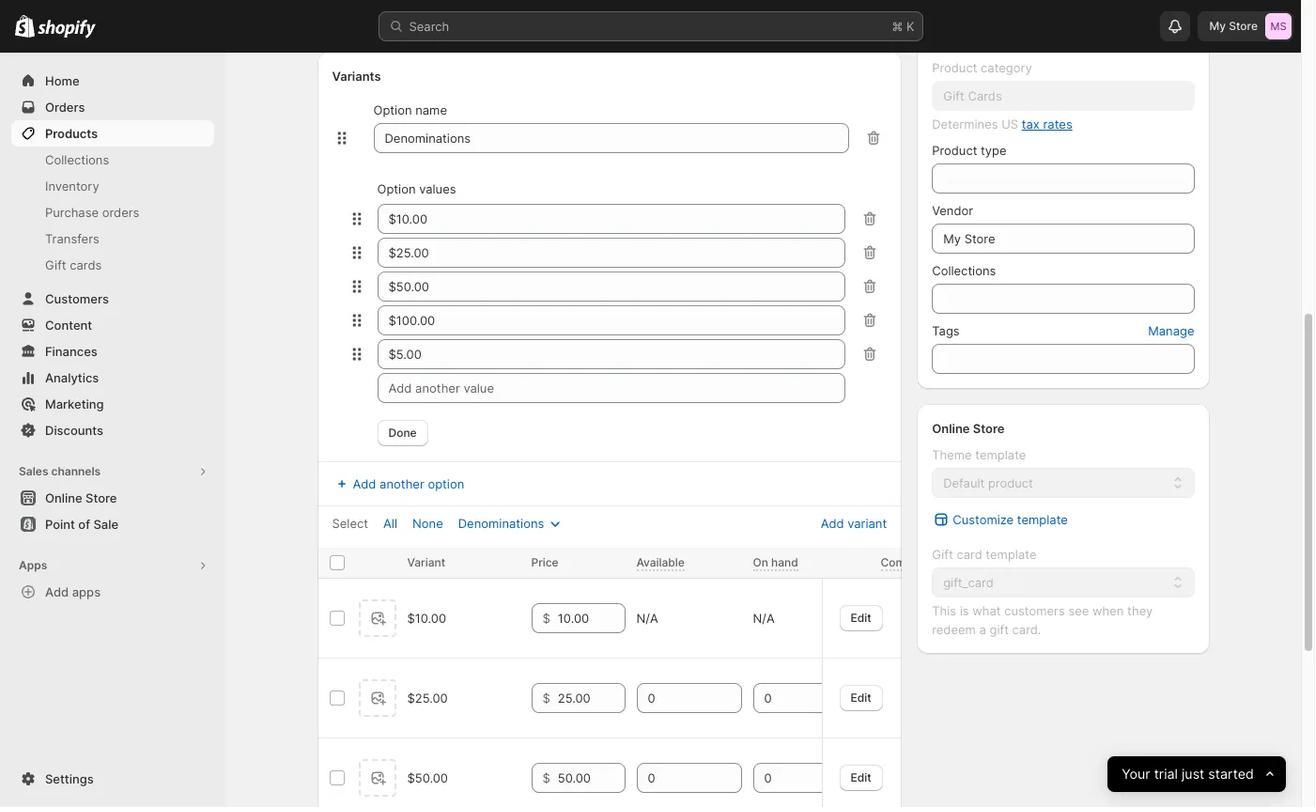 Task type: vqa. For each thing, say whether or not it's contained in the screenshot.
the products
yes



Task type: locate. For each thing, give the bounding box(es) containing it.
trial
[[1154, 765, 1178, 782]]

gift
[[45, 257, 66, 272], [932, 547, 953, 562]]

customize
[[953, 512, 1014, 527]]

collections down vendor
[[932, 263, 996, 278]]

online up point
[[45, 490, 82, 506]]

3 edit from the top
[[851, 770, 872, 784]]

gift for gift cards
[[45, 257, 66, 272]]

0 vertical spatial $ text field
[[558, 603, 625, 633]]

⌘ k
[[892, 19, 915, 34]]

gift left the cards
[[45, 257, 66, 272]]

options element down $25.00
[[407, 770, 448, 785]]

2 vertical spatial edit
[[851, 770, 872, 784]]

tax rates link
[[1022, 117, 1073, 132]]

store up sale
[[86, 490, 117, 506]]

$ text field down price
[[558, 603, 625, 633]]

online up "theme"
[[932, 421, 970, 436]]

options element containing $25.00
[[407, 691, 448, 706]]

add inside button
[[353, 476, 376, 491]]

1 edit from the top
[[851, 610, 872, 624]]

$ text field up $ text box
[[558, 683, 625, 713]]

online store link
[[11, 485, 214, 511]]

none button
[[401, 510, 454, 537]]

another
[[380, 476, 424, 491]]

1 vertical spatial edit
[[851, 690, 872, 704]]

1 vertical spatial online store
[[45, 490, 117, 506]]

tags
[[932, 323, 960, 338]]

1 vertical spatial product
[[932, 143, 978, 158]]

0 vertical spatial collections
[[45, 152, 109, 167]]

0 vertical spatial edit link
[[840, 605, 883, 631]]

1 vertical spatial $
[[543, 691, 550, 706]]

online store up theme template
[[932, 421, 1005, 436]]

shopify image
[[38, 19, 96, 38]]

0 vertical spatial gift
[[45, 257, 66, 272]]

template
[[976, 447, 1026, 462], [1017, 512, 1068, 527], [986, 547, 1037, 562]]

2 vertical spatial options element
[[407, 770, 448, 785]]

k
[[907, 19, 915, 34]]

online inside button
[[45, 490, 82, 506]]

1 $ from the top
[[543, 611, 550, 626]]

store right my
[[1229, 19, 1258, 33]]

see
[[1069, 603, 1089, 618]]

edit link
[[840, 605, 883, 631], [840, 684, 883, 711], [840, 764, 883, 791]]

n/a down available
[[637, 611, 658, 626]]

your trial just started button
[[1108, 756, 1286, 792]]

collections
[[45, 152, 109, 167], [932, 263, 996, 278]]

0 vertical spatial online
[[932, 421, 970, 436]]

3 edit link from the top
[[840, 764, 883, 791]]

options element containing $10.00
[[407, 611, 446, 626]]

template for theme template
[[976, 447, 1026, 462]]

None number field
[[637, 683, 714, 713], [637, 763, 714, 793], [753, 763, 830, 793], [637, 683, 714, 713], [637, 763, 714, 793], [753, 763, 830, 793]]

2 vertical spatial $
[[543, 770, 550, 785]]

products
[[45, 126, 98, 141]]

2 horizontal spatial store
[[1229, 19, 1258, 33]]

template down product
[[1017, 512, 1068, 527]]

sales channels
[[19, 464, 101, 478]]

add for add apps
[[45, 584, 69, 599]]

options element for $ text box
[[407, 770, 448, 785]]

add apps
[[45, 584, 101, 599]]

marketing link
[[11, 391, 214, 417]]

3 options element from the top
[[407, 770, 448, 785]]

gift card template
[[932, 547, 1037, 562]]

1 horizontal spatial n/a
[[753, 611, 775, 626]]

0 vertical spatial $
[[543, 611, 550, 626]]

0 horizontal spatial n/a
[[637, 611, 658, 626]]

determines
[[932, 117, 998, 132]]

gift left card
[[932, 547, 953, 562]]

2 horizontal spatial add
[[821, 516, 844, 531]]

options element down variant
[[407, 611, 446, 626]]

redeem
[[932, 622, 976, 637]]

of
[[78, 517, 90, 532]]

vendor
[[932, 203, 974, 218]]

1 vertical spatial store
[[973, 421, 1005, 436]]

this is what customers see when they redeem a gift card.
[[932, 603, 1153, 637]]

0 vertical spatial edit
[[851, 610, 872, 624]]

2 vertical spatial add
[[45, 584, 69, 599]]

0 vertical spatial options element
[[407, 611, 446, 626]]

store up theme template
[[973, 421, 1005, 436]]

None text field
[[377, 204, 846, 234], [377, 238, 846, 268], [377, 305, 846, 335], [377, 204, 846, 234], [377, 238, 846, 268], [377, 305, 846, 335]]

add another option button
[[321, 471, 476, 497]]

point of sale button
[[0, 511, 226, 537]]

2 product from the top
[[932, 143, 978, 158]]

2 edit link from the top
[[840, 684, 883, 711]]

when
[[1093, 603, 1124, 618]]

0 horizontal spatial gift
[[45, 257, 66, 272]]

1 horizontal spatial store
[[973, 421, 1005, 436]]

apps button
[[11, 552, 214, 579]]

template up product
[[976, 447, 1026, 462]]

all button
[[372, 510, 409, 537]]

None text field
[[377, 272, 846, 302], [377, 339, 846, 369], [377, 272, 846, 302], [377, 339, 846, 369]]

Add another value text field
[[377, 373, 846, 403]]

edit
[[851, 610, 872, 624], [851, 690, 872, 704], [851, 770, 872, 784]]

options element up $50.00
[[407, 691, 448, 706]]

apps
[[72, 584, 101, 599]]

2 options element from the top
[[407, 691, 448, 706]]

0 horizontal spatial add
[[45, 584, 69, 599]]

gift inside gift cards link
[[45, 257, 66, 272]]

options element containing $50.00
[[407, 770, 448, 785]]

variant
[[848, 516, 887, 531]]

1 vertical spatial option
[[377, 181, 416, 196]]

1 vertical spatial options element
[[407, 691, 448, 706]]

variant
[[407, 555, 446, 569]]

settings link
[[11, 766, 214, 792]]

all
[[383, 516, 397, 531]]

2 $ text field from the top
[[558, 683, 625, 713]]

apps
[[19, 558, 47, 572]]

options element for $25.00 $ text field
[[407, 691, 448, 706]]

0 vertical spatial online store
[[932, 421, 1005, 436]]

gift for gift card template
[[932, 547, 953, 562]]

1 horizontal spatial add
[[353, 476, 376, 491]]

point
[[45, 517, 75, 532]]

1 vertical spatial $ text field
[[558, 683, 625, 713]]

edit link for $25.00
[[840, 684, 883, 711]]

product
[[932, 60, 978, 75], [932, 143, 978, 158]]

1 edit link from the top
[[840, 605, 883, 631]]

3 n/a from the left
[[881, 611, 903, 626]]

online store
[[932, 421, 1005, 436], [45, 490, 117, 506]]

add left the "apps"
[[45, 584, 69, 599]]

n/a down on
[[753, 611, 775, 626]]

1 vertical spatial online
[[45, 490, 82, 506]]

1 product from the top
[[932, 60, 978, 75]]

collections up inventory
[[45, 152, 109, 167]]

customers link
[[11, 286, 214, 312]]

purchase orders
[[45, 205, 139, 220]]

3 $ from the top
[[543, 770, 550, 785]]

$50.00
[[407, 770, 448, 785]]

1 vertical spatial template
[[1017, 512, 1068, 527]]

0 horizontal spatial store
[[86, 490, 117, 506]]

started
[[1208, 765, 1254, 782]]

option left the name
[[373, 102, 412, 117]]

transfers link
[[11, 226, 214, 252]]

$ text field
[[558, 603, 625, 633], [558, 683, 625, 713]]

$ for $25.00
[[543, 691, 550, 706]]

inventory link
[[11, 173, 214, 199]]

2 horizontal spatial n/a
[[881, 611, 903, 626]]

1 vertical spatial edit link
[[840, 684, 883, 711]]

2 vertical spatial store
[[86, 490, 117, 506]]

options element
[[407, 611, 446, 626], [407, 691, 448, 706], [407, 770, 448, 785]]

transfers
[[45, 231, 99, 246]]

1 vertical spatial gift
[[932, 547, 953, 562]]

0 horizontal spatial online
[[45, 490, 82, 506]]

1 $ text field from the top
[[558, 603, 625, 633]]

online store button
[[0, 485, 226, 511]]

options element for $ text field corresponding to $10.00
[[407, 611, 446, 626]]

option left values
[[377, 181, 416, 196]]

default
[[944, 475, 985, 490]]

0 vertical spatial option
[[373, 102, 412, 117]]

0 vertical spatial product
[[932, 60, 978, 75]]

2 $ from the top
[[543, 691, 550, 706]]

product type
[[932, 143, 1007, 158]]

1 horizontal spatial online
[[932, 421, 970, 436]]

sales
[[19, 464, 48, 478]]

type
[[981, 143, 1007, 158]]

n/a left this
[[881, 611, 903, 626]]

add for add variant
[[821, 516, 844, 531]]

add left 'variant'
[[821, 516, 844, 531]]

1 horizontal spatial collections
[[932, 263, 996, 278]]

option
[[373, 102, 412, 117], [377, 181, 416, 196]]

us
[[1002, 117, 1019, 132]]

add left the another
[[353, 476, 376, 491]]

hand
[[771, 555, 798, 569]]

a
[[980, 622, 986, 637]]

2 vertical spatial edit link
[[840, 764, 883, 791]]

0 vertical spatial store
[[1229, 19, 1258, 33]]

edit for $50.00
[[851, 770, 872, 784]]

1 vertical spatial add
[[821, 516, 844, 531]]

2 edit from the top
[[851, 690, 872, 704]]

store
[[1229, 19, 1258, 33], [973, 421, 1005, 436], [86, 490, 117, 506]]

0 vertical spatial template
[[976, 447, 1026, 462]]

sales channels button
[[11, 459, 214, 485]]

1 horizontal spatial gift
[[932, 547, 953, 562]]

option for option values
[[377, 181, 416, 196]]

0 vertical spatial add
[[353, 476, 376, 491]]

1 options element from the top
[[407, 611, 446, 626]]

option values
[[377, 181, 456, 196]]

$25.00
[[407, 691, 448, 706]]

product down determines
[[932, 143, 978, 158]]

0 horizontal spatial online store
[[45, 490, 117, 506]]

product left category
[[932, 60, 978, 75]]

card.
[[1012, 622, 1041, 637]]

product category
[[932, 60, 1032, 75]]

online store up point of sale
[[45, 490, 117, 506]]

product for product type
[[932, 143, 978, 158]]

1 horizontal spatial online store
[[932, 421, 1005, 436]]

template down customize template
[[986, 547, 1037, 562]]

customers
[[1005, 603, 1065, 618]]



Task type: describe. For each thing, give the bounding box(es) containing it.
settings
[[45, 771, 94, 786]]

orders
[[102, 205, 139, 220]]

analytics link
[[11, 365, 214, 391]]

0 horizontal spatial collections
[[45, 152, 109, 167]]

finances link
[[11, 338, 214, 365]]

theme
[[932, 447, 972, 462]]

gift
[[990, 622, 1009, 637]]

gift_card
[[944, 575, 994, 590]]

edit for $25.00
[[851, 690, 872, 704]]

Size text field
[[373, 123, 850, 153]]

⌘
[[892, 19, 903, 34]]

done
[[389, 426, 417, 440]]

determines us tax rates
[[932, 117, 1073, 132]]

product for product category
[[932, 60, 978, 75]]

customize template link
[[921, 506, 1206, 533]]

card
[[957, 547, 983, 562]]

store inside button
[[86, 490, 117, 506]]

gift cards
[[45, 257, 102, 272]]

price
[[531, 555, 559, 569]]

option
[[428, 476, 464, 491]]

option name
[[373, 102, 447, 117]]

$ text field for $25.00
[[558, 683, 625, 713]]

what
[[973, 603, 1001, 618]]

channels
[[51, 464, 101, 478]]

discounts
[[45, 423, 103, 438]]

purchase
[[45, 205, 99, 220]]

they
[[1128, 603, 1153, 618]]

theme template
[[932, 447, 1026, 462]]

just
[[1182, 765, 1205, 782]]

inventory
[[45, 179, 99, 194]]

add apps button
[[11, 579, 214, 605]]

add another option
[[353, 476, 464, 491]]

my store image
[[1266, 13, 1292, 39]]

point of sale link
[[11, 511, 214, 537]]

finances
[[45, 344, 98, 359]]

committed
[[881, 555, 941, 569]]

1 vertical spatial collections
[[932, 263, 996, 278]]

purchase orders link
[[11, 199, 214, 226]]

online store inside button
[[45, 490, 117, 506]]

name
[[415, 102, 447, 117]]

2 vertical spatial template
[[986, 547, 1037, 562]]

collections link
[[11, 147, 214, 173]]

point of sale
[[45, 517, 118, 532]]

variants
[[332, 69, 381, 84]]

template for customize template
[[1017, 512, 1068, 527]]

my
[[1210, 19, 1226, 33]]

product
[[988, 475, 1033, 490]]

search
[[409, 19, 449, 34]]

$ text field for $10.00
[[558, 603, 625, 633]]

option for option name
[[373, 102, 412, 117]]

rates
[[1043, 117, 1073, 132]]

orders link
[[11, 94, 214, 120]]

denominations
[[458, 516, 544, 531]]

content link
[[11, 312, 214, 338]]

your trial just started
[[1122, 765, 1254, 782]]

edit link for $10.00
[[840, 605, 883, 631]]

shopify image
[[15, 15, 35, 38]]

on hand
[[753, 555, 798, 569]]

denominations button
[[447, 510, 576, 537]]

available
[[637, 555, 685, 569]]

1 n/a from the left
[[637, 611, 658, 626]]

is
[[960, 603, 969, 618]]

add variant
[[821, 516, 887, 531]]

home
[[45, 73, 79, 88]]

done button
[[377, 420, 428, 446]]

default product
[[944, 475, 1033, 490]]

customers
[[45, 291, 109, 306]]

my store
[[1210, 19, 1258, 33]]

cards
[[70, 257, 102, 272]]

on
[[753, 555, 768, 569]]

2 n/a from the left
[[753, 611, 775, 626]]

home link
[[11, 68, 214, 94]]

tax
[[1022, 117, 1040, 132]]

sale
[[93, 517, 118, 532]]

this
[[932, 603, 957, 618]]

$ for $50.00
[[543, 770, 550, 785]]

your
[[1122, 765, 1151, 782]]

values
[[419, 181, 456, 196]]

$10.00
[[407, 611, 446, 626]]

$ for $10.00
[[543, 611, 550, 626]]

discounts link
[[11, 417, 214, 443]]

content
[[45, 318, 92, 333]]

add for add another option
[[353, 476, 376, 491]]

edit link for $50.00
[[840, 764, 883, 791]]

category
[[981, 60, 1032, 75]]

$ text field
[[558, 763, 625, 793]]

edit for $10.00
[[851, 610, 872, 624]]

marketing
[[45, 397, 104, 412]]

none
[[412, 516, 443, 531]]

Product category text field
[[932, 81, 1195, 111]]



